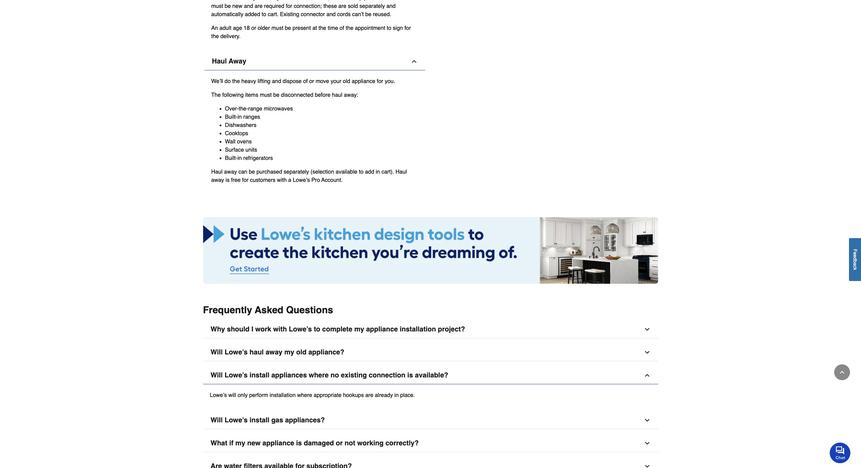 Task type: describe. For each thing, give the bounding box(es) containing it.
disconnected
[[281, 92, 313, 98]]

questions
[[286, 305, 333, 316]]

will for will lowe's install appliances where no existing connection is available?
[[211, 372, 223, 380]]

free
[[231, 177, 241, 183]]

sign
[[393, 25, 403, 31]]

we'll
[[211, 78, 223, 84]]

why should i work with lowe's to complete my appliance installation project? button
[[203, 321, 658, 339]]

lowe's will only perform installation where appropriate hookups are already in place.
[[210, 393, 415, 399]]

required
[[264, 3, 284, 9]]

in down surface
[[238, 155, 242, 161]]

2 vertical spatial must
[[260, 92, 272, 98]]

lowe's up if
[[225, 417, 248, 425]]

over-
[[225, 106, 239, 112]]

1 vertical spatial away
[[211, 177, 224, 183]]

appropriate
[[314, 393, 342, 399]]

chevron down image inside what if my new appliance is damaged or not working correctly? button
[[644, 441, 651, 447]]

install for gas
[[250, 417, 269, 425]]

be inside the haul away can be purchased separately (selection available to add in cart). haul away is free for customers with a lowe's pro account.
[[249, 169, 255, 175]]

automatically
[[211, 11, 243, 17]]

to inside the additional delivery fees may include travel costs, tools and trip permits. all cords must be new and are required for connection; these are sold separately and automatically added to cart. existing connector and cords can't be reused.
[[262, 11, 266, 17]]

and down the delivery
[[244, 3, 253, 9]]

customers
[[250, 177, 275, 183]]

why should i work with lowe's to complete my appliance installation project?
[[211, 326, 465, 334]]

2 e from the top
[[853, 255, 858, 258]]

will lowe's haul away my old appliance?
[[211, 349, 344, 357]]

chevron down image inside will lowe's install gas appliances? button
[[644, 418, 651, 424]]

reused.
[[373, 11, 391, 17]]

where inside button
[[309, 372, 329, 380]]

can
[[238, 169, 247, 175]]

working
[[357, 440, 384, 448]]

2 built- from the top
[[225, 155, 238, 161]]

be inside an adult age 18 or older must be present at the time of the appointment to sign for the delivery.
[[285, 25, 291, 31]]

pro
[[311, 177, 320, 183]]

dishwashers
[[225, 122, 256, 128]]

with inside button
[[273, 326, 287, 334]]

present
[[293, 25, 311, 31]]

available
[[336, 169, 357, 175]]

delivery.
[[220, 33, 241, 39]]

account.
[[321, 177, 343, 183]]

appliance inside button
[[366, 326, 398, 334]]

we'll do the heavy lifting and dispose of or move your old appliance for you.
[[211, 78, 395, 84]]

costs,
[[315, 0, 330, 1]]

gas
[[271, 417, 283, 425]]

in up dishwashers
[[238, 114, 242, 120]]

lowe's left will
[[210, 393, 227, 399]]

and down these
[[327, 11, 336, 17]]

no
[[331, 372, 339, 380]]

chevron down image for appliance?
[[644, 349, 651, 356]]

complete
[[322, 326, 352, 334]]

be down additional
[[225, 3, 231, 9]]

these
[[323, 3, 337, 9]]

away inside "button"
[[266, 349, 282, 357]]

all
[[385, 0, 391, 1]]

at
[[312, 25, 317, 31]]

haul for haul away can be purchased separately (selection available to add in cart). haul away is free for customers with a lowe's pro account.
[[211, 169, 223, 175]]

items
[[245, 92, 258, 98]]

existing
[[280, 11, 299, 17]]

i
[[251, 326, 253, 334]]

move
[[316, 78, 329, 84]]

connection;
[[294, 3, 322, 9]]

why
[[211, 326, 225, 334]]

what if my new appliance is damaged or not working correctly?
[[211, 440, 419, 448]]

adult
[[220, 25, 231, 31]]

the down can't
[[346, 25, 353, 31]]

place.
[[400, 393, 415, 399]]

2 horizontal spatial are
[[365, 393, 373, 399]]

refrigerators
[[243, 155, 273, 161]]

or inside button
[[336, 440, 343, 448]]

microwaves
[[264, 106, 293, 112]]

the right 'at' at the top of page
[[319, 25, 326, 31]]

the right the do
[[232, 78, 240, 84]]

f e e d b a c k
[[853, 249, 858, 271]]

separately inside the additional delivery fees may include travel costs, tools and trip permits. all cords must be new and are required for connection; these are sold separately and automatically added to cart. existing connector and cords can't be reused.
[[360, 3, 385, 9]]

will for will lowe's haul away my old appliance?
[[211, 349, 223, 357]]

permits.
[[364, 0, 384, 1]]

connection
[[369, 372, 405, 380]]

haul away
[[212, 57, 246, 65]]

in left place. on the left bottom of page
[[394, 393, 399, 399]]

only
[[238, 393, 248, 399]]

hookups
[[343, 393, 364, 399]]

separately inside the haul away can be purchased separately (selection available to add in cart). haul away is free for customers with a lowe's pro account.
[[284, 169, 309, 175]]

should
[[227, 326, 250, 334]]

install for appliances
[[250, 372, 269, 380]]

and down the all
[[386, 3, 396, 9]]

available?
[[415, 372, 448, 380]]

cart). haul
[[382, 169, 407, 175]]

heavy
[[241, 78, 256, 84]]

will lowe's install appliances where no existing connection is available? button
[[203, 367, 658, 385]]

an adult age 18 or older must be present at the time of the appointment to sign for the delivery.
[[211, 25, 411, 39]]

away:
[[344, 92, 358, 98]]

can't
[[352, 11, 364, 17]]

cart.
[[268, 11, 279, 17]]

for inside the additional delivery fees may include travel costs, tools and trip permits. all cords must be new and are required for connection; these are sold separately and automatically added to cart. existing connector and cords can't be reused.
[[286, 3, 292, 9]]

older
[[258, 25, 270, 31]]

will lowe's install gas appliances?
[[211, 417, 325, 425]]

dispose
[[283, 78, 302, 84]]

perform
[[249, 393, 268, 399]]

18
[[244, 25, 250, 31]]

use lowe's kitchen design tools to create the kitchen you're dreaming of. get started. image
[[203, 217, 658, 284]]

before
[[315, 92, 330, 98]]

appliances?
[[285, 417, 325, 425]]

lowe's inside the haul away can be purchased separately (selection available to add in cart). haul away is free for customers with a lowe's pro account.
[[293, 177, 310, 183]]

0 vertical spatial old
[[343, 78, 350, 84]]

may
[[269, 0, 280, 1]]

the following items must be disconnected before haul away:
[[211, 92, 358, 98]]

for left the you.
[[377, 78, 383, 84]]

you.
[[385, 78, 395, 84]]

to inside an adult age 18 or older must be present at the time of the appointment to sign for the delivery.
[[387, 25, 391, 31]]

appliances
[[271, 372, 307, 380]]

asked
[[255, 305, 283, 316]]

lowe's inside "button"
[[225, 349, 248, 357]]

away
[[229, 57, 246, 65]]

damaged
[[304, 440, 334, 448]]

1 horizontal spatial are
[[338, 3, 346, 9]]



Task type: locate. For each thing, give the bounding box(es) containing it.
2 will from the top
[[211, 372, 223, 380]]

chevron up image inside scroll to top element
[[839, 370, 846, 376]]

haul left away
[[212, 57, 227, 65]]

0 horizontal spatial my
[[235, 440, 245, 448]]

0 vertical spatial will
[[211, 349, 223, 357]]

2 chevron down image from the top
[[644, 349, 651, 356]]

3 will from the top
[[211, 417, 223, 425]]

new
[[232, 3, 242, 9], [247, 440, 261, 448]]

trip
[[355, 0, 363, 1]]

0 vertical spatial with
[[277, 177, 287, 183]]

ranges
[[243, 114, 260, 120]]

3 chevron down image from the top
[[644, 418, 651, 424]]

1 vertical spatial of
[[303, 78, 308, 84]]

will inside will lowe's install gas appliances? button
[[211, 417, 223, 425]]

1 vertical spatial haul
[[211, 169, 223, 175]]

1 vertical spatial a
[[853, 263, 858, 266]]

for right sign
[[405, 25, 411, 31]]

1 vertical spatial where
[[297, 393, 312, 399]]

(selection
[[311, 169, 334, 175]]

where
[[309, 372, 329, 380], [297, 393, 312, 399]]

chevron down image inside why should i work with lowe's to complete my appliance installation project? button
[[644, 326, 651, 333]]

1 vertical spatial installation
[[270, 393, 296, 399]]

where left 'no'
[[309, 372, 329, 380]]

surface
[[225, 147, 244, 153]]

0 vertical spatial away
[[224, 169, 237, 175]]

2 vertical spatial appliance
[[263, 440, 294, 448]]

1 vertical spatial or
[[309, 78, 314, 84]]

0 vertical spatial haul
[[212, 57, 227, 65]]

0 vertical spatial new
[[232, 3, 242, 9]]

1 vertical spatial with
[[273, 326, 287, 334]]

must down the lifting
[[260, 92, 272, 98]]

1 vertical spatial chevron down image
[[644, 349, 651, 356]]

0 horizontal spatial chevron up image
[[644, 372, 651, 379]]

be left present
[[285, 25, 291, 31]]

0 horizontal spatial a
[[288, 177, 291, 183]]

0 horizontal spatial of
[[303, 78, 308, 84]]

0 horizontal spatial new
[[232, 3, 242, 9]]

haul for haul away
[[212, 57, 227, 65]]

1 vertical spatial cords
[[337, 11, 351, 17]]

2 vertical spatial is
[[296, 440, 302, 448]]

0 vertical spatial is
[[226, 177, 230, 183]]

2 horizontal spatial is
[[407, 372, 413, 380]]

tools
[[331, 0, 343, 1]]

chevron down image for to
[[644, 326, 651, 333]]

with down 'purchased'
[[277, 177, 287, 183]]

for down can
[[242, 177, 249, 183]]

existing
[[341, 372, 367, 380]]

1 horizontal spatial installation
[[400, 326, 436, 334]]

will inside will lowe's install appliances where no existing connection is available? button
[[211, 372, 223, 380]]

old left the appliance?
[[296, 349, 307, 357]]

frequently asked questions
[[203, 305, 333, 316]]

added
[[245, 11, 260, 17]]

is left damaged
[[296, 440, 302, 448]]

installation down appliances
[[270, 393, 296, 399]]

0 vertical spatial chevron down image
[[644, 326, 651, 333]]

away down the work
[[266, 349, 282, 357]]

to left the cart.
[[262, 11, 266, 17]]

do
[[225, 78, 231, 84]]

1 vertical spatial is
[[407, 372, 413, 380]]

0 vertical spatial chevron down image
[[644, 441, 651, 447]]

to inside why should i work with lowe's to complete my appliance installation project? button
[[314, 326, 320, 334]]

are left already
[[365, 393, 373, 399]]

is inside button
[[407, 372, 413, 380]]

wall
[[225, 139, 236, 145]]

additional delivery fees may include travel costs, tools and trip permits. all cords must be new and are required for connection; these are sold separately and automatically added to cart. existing connector and cords can't be reused.
[[211, 0, 406, 17]]

1 vertical spatial install
[[250, 417, 269, 425]]

for inside an adult age 18 or older must be present at the time of the appointment to sign for the delivery.
[[405, 25, 411, 31]]

delivery
[[237, 0, 256, 1]]

cords down the sold
[[337, 11, 351, 17]]

1 vertical spatial haul
[[250, 349, 264, 357]]

a inside the haul away can be purchased separately (selection available to add in cart). haul away is free for customers with a lowe's pro account.
[[288, 177, 291, 183]]

my up appliances
[[284, 349, 294, 357]]

for
[[286, 3, 292, 9], [405, 25, 411, 31], [377, 78, 383, 84], [242, 177, 249, 183]]

haul
[[332, 92, 342, 98], [250, 349, 264, 357]]

and
[[344, 0, 353, 1], [244, 3, 253, 9], [386, 3, 396, 9], [327, 11, 336, 17], [272, 78, 281, 84]]

1 vertical spatial will
[[211, 372, 223, 380]]

2 install from the top
[[250, 417, 269, 425]]

install left the gas
[[250, 417, 269, 425]]

is inside the haul away can be purchased separately (selection available to add in cart). haul away is free for customers with a lowe's pro account.
[[226, 177, 230, 183]]

2 horizontal spatial or
[[336, 440, 343, 448]]

0 horizontal spatial cords
[[337, 11, 351, 17]]

the down an
[[211, 33, 219, 39]]

2 vertical spatial my
[[235, 440, 245, 448]]

1 vertical spatial old
[[296, 349, 307, 357]]

2 chevron down image from the top
[[644, 464, 651, 469]]

0 vertical spatial appliance
[[352, 78, 375, 84]]

1 vertical spatial appliance
[[366, 326, 398, 334]]

time
[[328, 25, 338, 31]]

my right complete
[[354, 326, 364, 334]]

haul inside the haul away can be purchased separately (selection available to add in cart). haul away is free for customers with a lowe's pro account.
[[211, 169, 223, 175]]

with inside the haul away can be purchased separately (selection available to add in cart). haul away is free for customers with a lowe's pro account.
[[277, 177, 287, 183]]

haul down i
[[250, 349, 264, 357]]

is inside button
[[296, 440, 302, 448]]

lifting
[[258, 78, 270, 84]]

age
[[233, 25, 242, 31]]

will inside will lowe's haul away my old appliance? "button"
[[211, 349, 223, 357]]

is left free
[[226, 177, 230, 183]]

of right dispose
[[303, 78, 308, 84]]

old inside "button"
[[296, 349, 307, 357]]

1 horizontal spatial haul
[[332, 92, 342, 98]]

or inside an adult age 18 or older must be present at the time of the appointment to sign for the delivery.
[[251, 25, 256, 31]]

0 vertical spatial install
[[250, 372, 269, 380]]

built- down surface
[[225, 155, 238, 161]]

1 horizontal spatial separately
[[360, 3, 385, 9]]

chat invite button image
[[830, 443, 851, 464]]

be right can
[[249, 169, 255, 175]]

built- down over-
[[225, 114, 238, 120]]

appliance
[[352, 78, 375, 84], [366, 326, 398, 334], [263, 440, 294, 448]]

with
[[277, 177, 287, 183], [273, 326, 287, 334]]

e up b
[[853, 255, 858, 258]]

of inside an adult age 18 or older must be present at the time of the appointment to sign for the delivery.
[[340, 25, 344, 31]]

0 vertical spatial cords
[[393, 0, 406, 1]]

chevron up image inside will lowe's install appliances where no existing connection is available? button
[[644, 372, 651, 379]]

must inside the additional delivery fees may include travel costs, tools and trip permits. all cords must be new and are required for connection; these are sold separately and automatically added to cart. existing connector and cords can't be reused.
[[211, 3, 223, 9]]

range
[[248, 106, 262, 112]]

0 vertical spatial of
[[340, 25, 344, 31]]

f
[[853, 249, 858, 252]]

already
[[375, 393, 393, 399]]

1 built- from the top
[[225, 114, 238, 120]]

my inside button
[[354, 326, 364, 334]]

are down tools
[[338, 3, 346, 9]]

connector
[[301, 11, 325, 17]]

is
[[226, 177, 230, 183], [407, 372, 413, 380], [296, 440, 302, 448]]

appliance inside button
[[263, 440, 294, 448]]

ovens
[[237, 139, 252, 145]]

haul inside "button"
[[250, 349, 264, 357]]

to
[[262, 11, 266, 17], [387, 25, 391, 31], [359, 169, 364, 175], [314, 326, 320, 334]]

0 horizontal spatial separately
[[284, 169, 309, 175]]

0 vertical spatial built-
[[225, 114, 238, 120]]

appointment
[[355, 25, 385, 31]]

1 chevron down image from the top
[[644, 441, 651, 447]]

a up the k at the bottom of page
[[853, 263, 858, 266]]

be right can't
[[365, 11, 371, 17]]

the
[[211, 92, 221, 98]]

in inside the haul away can be purchased separately (selection available to add in cart). haul away is free for customers with a lowe's pro account.
[[376, 169, 380, 175]]

installation up will lowe's haul away my old appliance? "button"
[[400, 326, 436, 334]]

a inside "button"
[[853, 263, 858, 266]]

haul away button
[[204, 53, 425, 70]]

to left sign
[[387, 25, 391, 31]]

or right the 18
[[251, 25, 256, 31]]

haul inside haul away button
[[212, 57, 227, 65]]

or left not
[[336, 440, 343, 448]]

separately left (selection
[[284, 169, 309, 175]]

my right if
[[235, 440, 245, 448]]

1 horizontal spatial new
[[247, 440, 261, 448]]

for inside the haul away can be purchased separately (selection available to add in cart). haul away is free for customers with a lowe's pro account.
[[242, 177, 249, 183]]

2 horizontal spatial my
[[354, 326, 364, 334]]

1 horizontal spatial chevron up image
[[839, 370, 846, 376]]

not
[[345, 440, 355, 448]]

0 vertical spatial haul
[[332, 92, 342, 98]]

are down fees
[[255, 3, 263, 9]]

1 horizontal spatial a
[[853, 263, 858, 266]]

work
[[255, 326, 271, 334]]

cords
[[393, 0, 406, 1], [337, 11, 351, 17]]

of right the time
[[340, 25, 344, 31]]

old right your
[[343, 78, 350, 84]]

2 vertical spatial chevron down image
[[644, 418, 651, 424]]

is up place. on the left bottom of page
[[407, 372, 413, 380]]

0 vertical spatial a
[[288, 177, 291, 183]]

0 horizontal spatial or
[[251, 25, 256, 31]]

to left add
[[359, 169, 364, 175]]

will lowe's install gas appliances? button
[[203, 412, 658, 430]]

0 horizontal spatial is
[[226, 177, 230, 183]]

installation
[[400, 326, 436, 334], [270, 393, 296, 399]]

0 vertical spatial my
[[354, 326, 364, 334]]

must
[[211, 3, 223, 9], [271, 25, 283, 31], [260, 92, 272, 98]]

0 vertical spatial or
[[251, 25, 256, 31]]

over-the-range microwaves built-in ranges dishwashers cooktops wall ovens surface units built-in refrigerators
[[225, 106, 293, 161]]

0 vertical spatial separately
[[360, 3, 385, 9]]

0 vertical spatial installation
[[400, 326, 436, 334]]

separately down permits.
[[360, 3, 385, 9]]

0 horizontal spatial haul
[[250, 349, 264, 357]]

chevron down image inside will lowe's haul away my old appliance? "button"
[[644, 349, 651, 356]]

what
[[211, 440, 227, 448]]

haul left can
[[211, 169, 223, 175]]

away left free
[[211, 177, 224, 183]]

purchased
[[257, 169, 282, 175]]

1 vertical spatial must
[[271, 25, 283, 31]]

correctly?
[[386, 440, 419, 448]]

a
[[288, 177, 291, 183], [853, 263, 858, 266]]

lowe's left pro at the left top of the page
[[293, 177, 310, 183]]

1 horizontal spatial is
[[296, 440, 302, 448]]

include
[[281, 0, 299, 1]]

1 e from the top
[[853, 252, 858, 255]]

appliance?
[[308, 349, 344, 357]]

1 chevron down image from the top
[[644, 326, 651, 333]]

your
[[331, 78, 341, 84]]

fees
[[257, 0, 268, 1]]

new inside the additional delivery fees may include travel costs, tools and trip permits. all cords must be new and are required for connection; these are sold separately and automatically added to cart. existing connector and cords can't be reused.
[[232, 3, 242, 9]]

additional
[[211, 0, 235, 1]]

will
[[211, 349, 223, 357], [211, 372, 223, 380], [211, 417, 223, 425]]

0 horizontal spatial old
[[296, 349, 307, 357]]

2 vertical spatial or
[[336, 440, 343, 448]]

1 vertical spatial chevron down image
[[644, 464, 651, 469]]

to inside the haul away can be purchased separately (selection available to add in cart). haul away is free for customers with a lowe's pro account.
[[359, 169, 364, 175]]

installation inside button
[[400, 326, 436, 334]]

0 vertical spatial must
[[211, 3, 223, 9]]

scroll to top element
[[834, 365, 850, 381]]

my inside button
[[235, 440, 245, 448]]

will for will lowe's install gas appliances?
[[211, 417, 223, 425]]

2 vertical spatial will
[[211, 417, 223, 425]]

or
[[251, 25, 256, 31], [309, 78, 314, 84], [336, 440, 343, 448]]

where left the 'appropriate'
[[297, 393, 312, 399]]

haul away can be purchased separately (selection available to add in cart). haul away is free for customers with a lowe's pro account.
[[211, 169, 407, 183]]

the-
[[239, 106, 248, 112]]

e up d
[[853, 252, 858, 255]]

chevron up image
[[839, 370, 846, 376], [644, 372, 651, 379]]

lowe's down 'questions'
[[289, 326, 312, 334]]

what if my new appliance is damaged or not working correctly? button
[[203, 435, 658, 453]]

must inside an adult age 18 or older must be present at the time of the appointment to sign for the delivery.
[[271, 25, 283, 31]]

will
[[228, 393, 236, 399]]

lowe's down should
[[225, 349, 248, 357]]

and right the lifting
[[272, 78, 281, 84]]

old
[[343, 78, 350, 84], [296, 349, 307, 357]]

away up free
[[224, 169, 237, 175]]

lowe's up will
[[225, 372, 248, 380]]

an
[[211, 25, 218, 31]]

f e e d b a c k button
[[849, 239, 861, 281]]

1 horizontal spatial of
[[340, 25, 344, 31]]

0 horizontal spatial are
[[255, 3, 263, 9]]

1 will from the top
[[211, 349, 223, 357]]

new down the delivery
[[232, 3, 242, 9]]

project?
[[438, 326, 465, 334]]

add
[[365, 169, 374, 175]]

chevron down image
[[644, 326, 651, 333], [644, 349, 651, 356], [644, 418, 651, 424]]

be up microwaves on the left
[[273, 92, 279, 98]]

1 vertical spatial my
[[284, 349, 294, 357]]

must right the older
[[271, 25, 283, 31]]

1 vertical spatial new
[[247, 440, 261, 448]]

1 horizontal spatial or
[[309, 78, 314, 84]]

1 horizontal spatial my
[[284, 349, 294, 357]]

units
[[245, 147, 257, 153]]

if
[[229, 440, 233, 448]]

1 vertical spatial separately
[[284, 169, 309, 175]]

1 horizontal spatial cords
[[393, 0, 406, 1]]

cords right the all
[[393, 0, 406, 1]]

in right add
[[376, 169, 380, 175]]

sold
[[348, 3, 358, 9]]

2 vertical spatial away
[[266, 349, 282, 357]]

are
[[255, 3, 263, 9], [338, 3, 346, 9], [365, 393, 373, 399]]

0 horizontal spatial installation
[[270, 393, 296, 399]]

haul down your
[[332, 92, 342, 98]]

install up perform
[[250, 372, 269, 380]]

1 install from the top
[[250, 372, 269, 380]]

frequently
[[203, 305, 252, 316]]

a left pro at the left top of the page
[[288, 177, 291, 183]]

chevron up image
[[411, 58, 418, 65]]

1 horizontal spatial old
[[343, 78, 350, 84]]

d
[[853, 258, 858, 260]]

0 vertical spatial where
[[309, 372, 329, 380]]

my inside "button"
[[284, 349, 294, 357]]

to left complete
[[314, 326, 320, 334]]

new inside what if my new appliance is damaged or not working correctly? button
[[247, 440, 261, 448]]

haul
[[212, 57, 227, 65], [211, 169, 223, 175]]

new right if
[[247, 440, 261, 448]]

with right the work
[[273, 326, 287, 334]]

for down include
[[286, 3, 292, 9]]

1 vertical spatial built-
[[225, 155, 238, 161]]

and up the sold
[[344, 0, 353, 1]]

chevron down image
[[644, 441, 651, 447], [644, 464, 651, 469]]

must down additional
[[211, 3, 223, 9]]

or left the move
[[309, 78, 314, 84]]



Task type: vqa. For each thing, say whether or not it's contained in the screenshot.
bottommost with
yes



